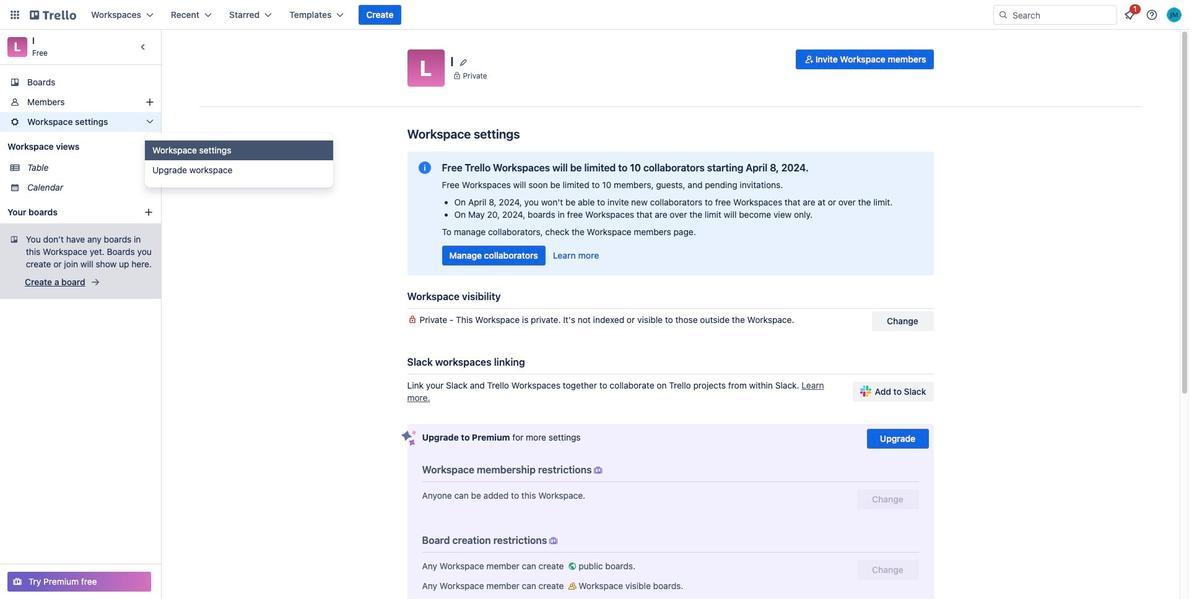 Task type: vqa. For each thing, say whether or not it's contained in the screenshot.
leads
no



Task type: locate. For each thing, give the bounding box(es) containing it.
sparkle image
[[401, 431, 417, 447]]

your boards with 0 items element
[[7, 205, 138, 220]]

2 vertical spatial sm image
[[566, 561, 579, 573]]

1 vertical spatial sm image
[[566, 580, 579, 593]]

sm image
[[592, 465, 604, 477], [547, 535, 560, 548], [566, 561, 579, 573]]

2 horizontal spatial sm image
[[592, 465, 604, 477]]

0 vertical spatial sm image
[[803, 53, 816, 66]]

1 horizontal spatial sm image
[[566, 561, 579, 573]]

sm image
[[803, 53, 816, 66], [566, 580, 579, 593]]

open information menu image
[[1146, 9, 1158, 21]]

0 vertical spatial sm image
[[592, 465, 604, 477]]

workspace navigation collapse icon image
[[135, 38, 152, 56]]

Search field
[[1008, 6, 1117, 24]]

0 horizontal spatial sm image
[[547, 535, 560, 548]]



Task type: describe. For each thing, give the bounding box(es) containing it.
1 notification image
[[1122, 7, 1137, 22]]

1 horizontal spatial sm image
[[803, 53, 816, 66]]

add board image
[[144, 208, 154, 217]]

0 horizontal spatial sm image
[[566, 580, 579, 593]]

back to home image
[[30, 5, 76, 25]]

jeremy miller (jeremymiller198) image
[[1167, 7, 1182, 22]]

1 vertical spatial sm image
[[547, 535, 560, 548]]

search image
[[999, 10, 1008, 20]]

primary element
[[0, 0, 1189, 30]]



